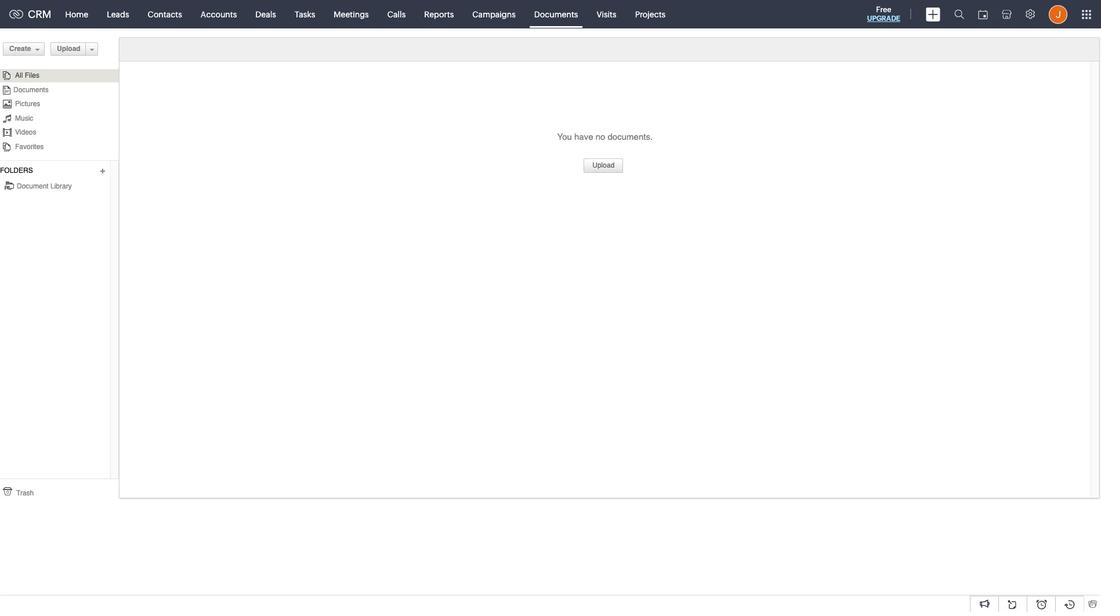 Task type: describe. For each thing, give the bounding box(es) containing it.
calendar image
[[978, 10, 988, 19]]

profile element
[[1042, 0, 1074, 28]]

accounts link
[[191, 0, 246, 28]]

tasks link
[[285, 0, 324, 28]]

campaigns
[[472, 10, 516, 19]]

contacts link
[[138, 0, 191, 28]]

crm link
[[9, 8, 51, 20]]

projects
[[635, 10, 666, 19]]

meetings link
[[324, 0, 378, 28]]

projects link
[[626, 0, 675, 28]]

create menu image
[[926, 7, 940, 21]]

accounts
[[201, 10, 237, 19]]

calls link
[[378, 0, 415, 28]]

free upgrade
[[867, 5, 900, 23]]

contacts
[[148, 10, 182, 19]]

search element
[[947, 0, 971, 28]]

upgrade
[[867, 15, 900, 23]]

reports
[[424, 10, 454, 19]]

home link
[[56, 0, 98, 28]]

profile image
[[1049, 5, 1067, 23]]

visits
[[597, 10, 616, 19]]

search image
[[954, 9, 964, 19]]

crm
[[28, 8, 51, 20]]



Task type: locate. For each thing, give the bounding box(es) containing it.
free
[[876, 5, 891, 14]]

calls
[[387, 10, 406, 19]]

create menu element
[[919, 0, 947, 28]]

visits link
[[587, 0, 626, 28]]

documents
[[534, 10, 578, 19]]

campaigns link
[[463, 0, 525, 28]]

leads link
[[98, 0, 138, 28]]

home
[[65, 10, 88, 19]]

deals
[[255, 10, 276, 19]]

leads
[[107, 10, 129, 19]]

tasks
[[295, 10, 315, 19]]

documents link
[[525, 0, 587, 28]]

deals link
[[246, 0, 285, 28]]

meetings
[[334, 10, 369, 19]]

reports link
[[415, 0, 463, 28]]



Task type: vqa. For each thing, say whether or not it's contained in the screenshot.
Reports
yes



